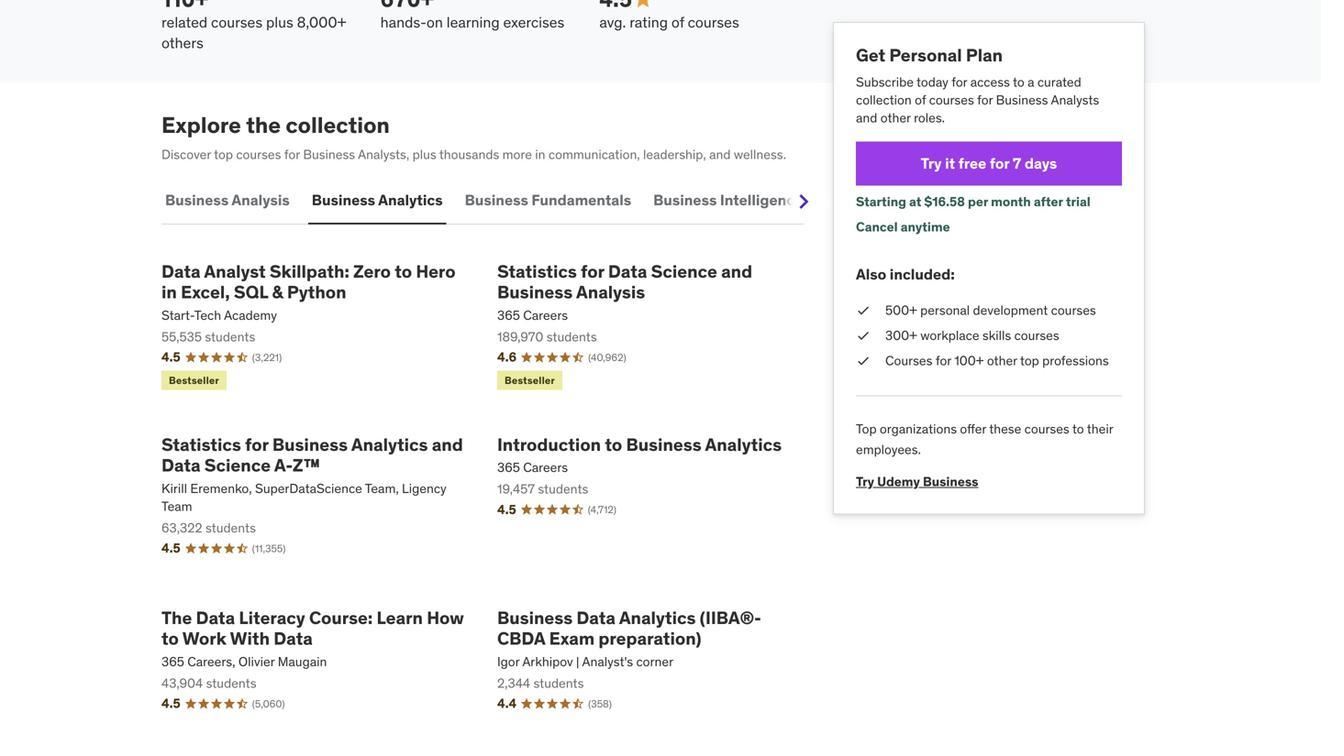 Task type: vqa. For each thing, say whether or not it's contained in the screenshot.
Try it free for 7 days LINK
yes



Task type: describe. For each thing, give the bounding box(es) containing it.
trial
[[1066, 194, 1091, 210]]

communication,
[[549, 146, 640, 163]]

analyst
[[204, 260, 266, 282]]

hands-
[[380, 13, 427, 32]]

collection inside get personal plan subscribe today for access to a curated collection of courses for business analysts and other roles.
[[856, 92, 912, 108]]

statistics for business analytics and data science a-z™ kirill eremenko, superdatascience team, ligency team 63,322 students
[[161, 434, 463, 537]]

|
[[576, 654, 579, 671]]

analysis inside button
[[232, 191, 290, 210]]

careers inside statistics for data science and business analysis 365 careers 189,970 students
[[523, 307, 568, 324]]

4.4
[[497, 696, 517, 712]]

analysis inside statistics for data science and business analysis 365 careers 189,970 students
[[576, 281, 645, 303]]

business inside get personal plan subscribe today for access to a curated collection of courses for business analysts and other roles.
[[996, 92, 1048, 108]]

analytics inside button
[[378, 191, 443, 210]]

courses down development at top right
[[1014, 328, 1059, 344]]

500+ personal development courses
[[885, 302, 1096, 319]]

in inside explore the collection discover top courses for business analysts, plus thousands more in communication, leadership, and wellness.
[[535, 146, 545, 163]]

tab navigation element
[[161, 179, 826, 225]]

4.5 for introduction to business analytics
[[497, 502, 516, 518]]

exam
[[549, 628, 595, 650]]

included:
[[890, 265, 955, 284]]

bestseller for excel,
[[169, 374, 219, 387]]

55,535
[[161, 329, 202, 345]]

300+
[[885, 328, 917, 344]]

olivier
[[238, 654, 275, 671]]

data analyst skillpath: zero to hero in excel, sql & python start-tech academy 55,535 students
[[161, 260, 456, 345]]

students inside statistics for business analytics and data science a-z™ kirill eremenko, superdatascience team, ligency team 63,322 students
[[205, 520, 256, 537]]

1 vertical spatial other
[[987, 353, 1017, 369]]

in inside data analyst skillpath: zero to hero in excel, sql & python start-tech academy 55,535 students
[[161, 281, 177, 303]]

for left 7
[[990, 154, 1010, 173]]

of inside get personal plan subscribe today for access to a curated collection of courses for business analysts and other roles.
[[915, 92, 926, 108]]

4.5 for data analyst skillpath: zero to hero in excel, sql & python
[[161, 349, 181, 366]]

courses inside explore the collection discover top courses for business analysts, plus thousands more in communication, leadership, and wellness.
[[236, 146, 281, 163]]

for inside explore the collection discover top courses for business analysts, plus thousands more in communication, leadership, and wellness.
[[284, 146, 300, 163]]

kirill
[[161, 481, 187, 497]]

100+
[[954, 353, 984, 369]]

related courses plus 8,000+ others
[[161, 13, 346, 52]]

(3,221)
[[252, 351, 282, 364]]

business intelligence
[[653, 191, 803, 210]]

superdatascience
[[255, 481, 362, 497]]

data inside statistics for business analytics and data science a-z™ kirill eremenko, superdatascience team, ligency team 63,322 students
[[161, 455, 201, 477]]

introduction to business analytics link
[[497, 434, 804, 456]]

for inside statistics for business analytics and data science a-z™ kirill eremenko, superdatascience team, ligency team 63,322 students
[[245, 434, 268, 456]]

team
[[161, 499, 192, 515]]

top for 100+
[[1020, 353, 1039, 369]]

related
[[161, 13, 208, 32]]

skillpath:
[[270, 260, 349, 282]]

358 reviews element
[[588, 697, 612, 712]]

students inside business data analytics (iiba®- cbda exam preparation) igor arkhipov | analyst's corner 2,344 students
[[533, 676, 584, 692]]

xsmall image for courses
[[856, 352, 871, 370]]

top
[[856, 421, 877, 438]]

students inside statistics for data science and business analysis 365 careers 189,970 students
[[547, 329, 597, 345]]

4.5 for statistics for business analytics and data science a-z™
[[161, 541, 181, 557]]

(40,962)
[[588, 351, 626, 364]]

top organizations offer these courses to their employees.
[[856, 421, 1113, 458]]

a
[[1028, 74, 1034, 90]]

business fundamentals
[[465, 191, 631, 210]]

data right the
[[196, 607, 235, 629]]

63,322
[[161, 520, 202, 537]]

development
[[973, 302, 1048, 319]]

500+
[[885, 302, 917, 319]]

learn
[[377, 607, 423, 629]]

courses
[[885, 353, 933, 369]]

excel,
[[181, 281, 230, 303]]

leadership,
[[643, 146, 706, 163]]

try for try it free for 7 days
[[921, 154, 942, 173]]

bestseller for 365
[[505, 374, 555, 387]]

also included:
[[856, 265, 955, 284]]

subscribe
[[856, 74, 914, 90]]

exercises
[[503, 13, 565, 32]]

analytics inside the introduction to business analytics 365 careers 19,457 students
[[705, 434, 782, 456]]

business inside statistics for business analytics and data science a-z™ kirill eremenko, superdatascience team, ligency team 63,322 students
[[272, 434, 348, 456]]

zero
[[353, 260, 391, 282]]

statistics for data science and business analysis link
[[497, 260, 804, 303]]

explore
[[161, 111, 241, 139]]

(4,712)
[[588, 504, 616, 516]]

learning
[[447, 13, 500, 32]]

to inside data analyst skillpath: zero to hero in excel, sql & python start-tech academy 55,535 students
[[395, 260, 412, 282]]

access
[[970, 74, 1010, 90]]

(iiba®-
[[700, 607, 761, 629]]

business fundamentals button
[[461, 179, 635, 223]]

at
[[909, 194, 921, 210]]

40962 reviews element
[[588, 351, 626, 365]]

5060 reviews element
[[252, 697, 285, 712]]

for right the today
[[952, 74, 967, 90]]

business analysis button
[[161, 179, 293, 223]]

300+ workplace skills courses
[[885, 328, 1059, 344]]

and inside statistics for data science and business analysis 365 careers 189,970 students
[[721, 260, 752, 282]]

xsmall image
[[856, 327, 871, 345]]

wellness.
[[734, 146, 786, 163]]

business data analytics (iiba®- cbda exam preparation) link
[[497, 607, 804, 650]]

statistics for business
[[497, 260, 577, 282]]

the
[[246, 111, 281, 139]]

how
[[427, 607, 464, 629]]

and inside get personal plan subscribe today for access to a curated collection of courses for business analysts and other roles.
[[856, 110, 877, 126]]

try it free for 7 days
[[921, 154, 1057, 173]]

starting at $16.58 per month after trial cancel anytime
[[856, 194, 1091, 235]]

rating
[[630, 13, 668, 32]]

data inside data analyst skillpath: zero to hero in excel, sql & python start-tech academy 55,535 students
[[161, 260, 201, 282]]

ligency
[[402, 481, 447, 497]]

to inside get personal plan subscribe today for access to a curated collection of courses for business analysts and other roles.
[[1013, 74, 1025, 90]]

business inside explore the collection discover top courses for business analysts, plus thousands more in communication, leadership, and wellness.
[[303, 146, 355, 163]]

students inside the data literacy course: learn how to work with data 365 careers, olivier maugain 43,904 students
[[206, 676, 256, 692]]

medium image
[[632, 0, 654, 10]]

365 inside the introduction to business analytics 365 careers 19,457 students
[[497, 460, 520, 476]]

with
[[230, 628, 270, 650]]

udemy
[[877, 474, 920, 490]]

statistics for business analytics and data science a-z™ link
[[161, 434, 468, 477]]

(5,060)
[[252, 698, 285, 711]]

after
[[1034, 194, 1063, 210]]

it
[[945, 154, 955, 173]]



Task type: locate. For each thing, give the bounding box(es) containing it.
and up ligency
[[432, 434, 463, 456]]

2 vertical spatial 365
[[161, 654, 184, 671]]

business inside 'link'
[[923, 474, 978, 490]]

data up kirill
[[161, 455, 201, 477]]

science inside statistics for data science and business analysis 365 careers 189,970 students
[[651, 260, 717, 282]]

preparation)
[[599, 628, 701, 650]]

0 horizontal spatial analysis
[[232, 191, 290, 210]]

next image
[[789, 187, 818, 216]]

employees.
[[856, 442, 921, 458]]

analysts,
[[358, 146, 409, 163]]

curated
[[1038, 74, 1081, 90]]

2,344
[[497, 676, 530, 692]]

and down the business intelligence button
[[721, 260, 752, 282]]

analytics inside statistics for business analytics and data science a-z™ kirill eremenko, superdatascience team, ligency team 63,322 students
[[351, 434, 428, 456]]

1 horizontal spatial try
[[921, 154, 942, 173]]

1 vertical spatial analysis
[[576, 281, 645, 303]]

of up roles.
[[915, 92, 926, 108]]

try udemy business link
[[856, 460, 978, 490]]

statistics up 189,970
[[497, 260, 577, 282]]

skills
[[983, 328, 1011, 344]]

students inside data analyst skillpath: zero to hero in excel, sql & python start-tech academy 55,535 students
[[205, 329, 255, 345]]

and
[[856, 110, 877, 126], [709, 146, 731, 163], [721, 260, 752, 282], [432, 434, 463, 456]]

1 vertical spatial science
[[204, 455, 271, 477]]

and inside statistics for business analytics and data science a-z™ kirill eremenko, superdatascience team, ligency team 63,322 students
[[432, 434, 463, 456]]

in up start-
[[161, 281, 177, 303]]

students down careers,
[[206, 676, 256, 692]]

cbda
[[497, 628, 545, 650]]

(358)
[[588, 698, 612, 711]]

get
[[856, 44, 886, 66]]

sql
[[234, 281, 268, 303]]

collection inside explore the collection discover top courses for business analysts, plus thousands more in communication, leadership, and wellness.
[[286, 111, 390, 139]]

plus inside related courses plus 8,000+ others
[[266, 13, 293, 32]]

collection
[[856, 92, 912, 108], [286, 111, 390, 139]]

careers down the introduction
[[523, 460, 568, 476]]

0 vertical spatial analysis
[[232, 191, 290, 210]]

statistics up eremenko,
[[161, 434, 241, 456]]

1 bestseller from the left
[[169, 374, 219, 387]]

for down fundamentals
[[581, 260, 604, 282]]

avg. rating of courses
[[599, 13, 739, 32]]

introduction to business analytics 365 careers 19,457 students
[[497, 434, 782, 498]]

2 xsmall image from the top
[[856, 352, 871, 370]]

statistics inside statistics for data science and business analysis 365 careers 189,970 students
[[497, 260, 577, 282]]

7
[[1013, 154, 1021, 173]]

2 bestseller from the left
[[505, 374, 555, 387]]

courses inside top organizations offer these courses to their employees.
[[1025, 421, 1070, 438]]

students up '(4,712)'
[[538, 481, 588, 498]]

analytics inside business data analytics (iiba®- cbda exam preparation) igor arkhipov | analyst's corner 2,344 students
[[619, 607, 696, 629]]

0 horizontal spatial try
[[856, 474, 874, 490]]

python
[[287, 281, 346, 303]]

students down eremenko,
[[205, 520, 256, 537]]

statistics for data
[[161, 434, 241, 456]]

1 vertical spatial xsmall image
[[856, 352, 871, 370]]

analysis up (40,962)
[[576, 281, 645, 303]]

0 vertical spatial xsmall image
[[856, 302, 871, 320]]

bestseller down 55,535
[[169, 374, 219, 387]]

tech
[[194, 307, 221, 324]]

discover
[[161, 146, 211, 163]]

personal
[[889, 44, 962, 66]]

0 horizontal spatial bestseller
[[169, 374, 219, 387]]

students inside the introduction to business analytics 365 careers 19,457 students
[[538, 481, 588, 498]]

roles.
[[914, 110, 945, 126]]

365 up 19,457
[[497, 460, 520, 476]]

statistics for data science and business analysis 365 careers 189,970 students
[[497, 260, 752, 345]]

try it free for 7 days link
[[856, 142, 1122, 186]]

intelligence
[[720, 191, 803, 210]]

of
[[671, 13, 684, 32], [915, 92, 926, 108]]

z™
[[293, 455, 320, 477]]

per
[[968, 194, 988, 210]]

1 horizontal spatial top
[[1020, 353, 1039, 369]]

data down fundamentals
[[608, 260, 647, 282]]

top left professions
[[1020, 353, 1039, 369]]

analysts
[[1051, 92, 1099, 108]]

science up eremenko,
[[204, 455, 271, 477]]

to inside the introduction to business analytics 365 careers 19,457 students
[[605, 434, 622, 456]]

courses right these
[[1025, 421, 1070, 438]]

1 vertical spatial statistics
[[161, 434, 241, 456]]

1 horizontal spatial bestseller
[[505, 374, 555, 387]]

8,000+
[[297, 13, 346, 32]]

and inside explore the collection discover top courses for business analysts, plus thousands more in communication, leadership, and wellness.
[[709, 146, 731, 163]]

365 up 43,904
[[161, 654, 184, 671]]

11355 reviews element
[[252, 542, 286, 556]]

top down explore
[[214, 146, 233, 163]]

careers,
[[187, 654, 235, 671]]

365 inside statistics for data science and business analysis 365 careers 189,970 students
[[497, 307, 520, 324]]

for left the a-
[[245, 434, 268, 456]]

1 horizontal spatial science
[[651, 260, 717, 282]]

0 vertical spatial other
[[881, 110, 911, 126]]

0 horizontal spatial collection
[[286, 111, 390, 139]]

cancel
[[856, 219, 898, 235]]

also
[[856, 265, 886, 284]]

science down the business intelligence button
[[651, 260, 717, 282]]

in right more
[[535, 146, 545, 163]]

courses up professions
[[1051, 302, 1096, 319]]

xsmall image down xsmall image
[[856, 352, 871, 370]]

month
[[991, 194, 1031, 210]]

anytime
[[901, 219, 950, 235]]

1 vertical spatial plus
[[412, 146, 436, 163]]

careers
[[523, 307, 568, 324], [523, 460, 568, 476]]

0 vertical spatial of
[[671, 13, 684, 32]]

0 horizontal spatial science
[[204, 455, 271, 477]]

team,
[[365, 481, 399, 497]]

a-
[[274, 455, 293, 477]]

xsmall image for 500+
[[856, 302, 871, 320]]

(11,355)
[[252, 543, 286, 555]]

top inside explore the collection discover top courses for business analysts, plus thousands more in communication, leadership, and wellness.
[[214, 146, 233, 163]]

4.5 for the data literacy course: learn how to work with data
[[161, 696, 181, 712]]

science
[[651, 260, 717, 282], [204, 455, 271, 477]]

courses inside get personal plan subscribe today for access to a curated collection of courses for business analysts and other roles.
[[929, 92, 974, 108]]

try for try udemy business
[[856, 474, 874, 490]]

xsmall image up xsmall image
[[856, 302, 871, 320]]

4.5 down 55,535
[[161, 349, 181, 366]]

the data literacy course: learn how to work with data link
[[161, 607, 468, 650]]

4712 reviews element
[[588, 503, 616, 517]]

4.5 down 19,457
[[497, 502, 516, 518]]

careers inside the introduction to business analytics 365 careers 19,457 students
[[523, 460, 568, 476]]

to inside the data literacy course: learn how to work with data 365 careers, olivier maugain 43,904 students
[[161, 628, 179, 650]]

collection down subscribe at the right top
[[856, 92, 912, 108]]

0 horizontal spatial statistics
[[161, 434, 241, 456]]

1 vertical spatial in
[[161, 281, 177, 303]]

more
[[502, 146, 532, 163]]

1 horizontal spatial statistics
[[497, 260, 577, 282]]

analytics
[[378, 191, 443, 210], [351, 434, 428, 456], [705, 434, 782, 456], [619, 607, 696, 629]]

to left a at the right top of the page
[[1013, 74, 1025, 90]]

analysis down the
[[232, 191, 290, 210]]

the
[[161, 607, 192, 629]]

arkhipov
[[522, 654, 573, 671]]

plus right "analysts,"
[[412, 146, 436, 163]]

business inside the introduction to business analytics 365 careers 19,457 students
[[626, 434, 702, 456]]

free
[[958, 154, 987, 173]]

1 horizontal spatial in
[[535, 146, 545, 163]]

1 horizontal spatial plus
[[412, 146, 436, 163]]

0 vertical spatial in
[[535, 146, 545, 163]]

$16.58
[[924, 194, 965, 210]]

0 vertical spatial plus
[[266, 13, 293, 32]]

plus
[[266, 13, 293, 32], [412, 146, 436, 163]]

these
[[989, 421, 1021, 438]]

avg.
[[599, 13, 626, 32]]

0 horizontal spatial in
[[161, 281, 177, 303]]

&
[[272, 281, 283, 303]]

students up (40,962)
[[547, 329, 597, 345]]

careers up 189,970
[[523, 307, 568, 324]]

other inside get personal plan subscribe today for access to a curated collection of courses for business analysts and other roles.
[[881, 110, 911, 126]]

courses
[[211, 13, 263, 32], [688, 13, 739, 32], [929, 92, 974, 108], [236, 146, 281, 163], [1051, 302, 1096, 319], [1014, 328, 1059, 344], [1025, 421, 1070, 438]]

3221 reviews element
[[252, 351, 282, 365]]

365 inside the data literacy course: learn how to work with data 365 careers, olivier maugain 43,904 students
[[161, 654, 184, 671]]

courses right related
[[211, 13, 263, 32]]

for left 100+
[[936, 353, 951, 369]]

collection up "analysts,"
[[286, 111, 390, 139]]

0 vertical spatial try
[[921, 154, 942, 173]]

offer
[[960, 421, 986, 438]]

4.5 down 43,904
[[161, 696, 181, 712]]

and down subscribe at the right top
[[856, 110, 877, 126]]

courses down the today
[[929, 92, 974, 108]]

189,970
[[497, 329, 543, 345]]

1 careers from the top
[[523, 307, 568, 324]]

data up start-
[[161, 260, 201, 282]]

1 vertical spatial top
[[1020, 353, 1039, 369]]

students down academy
[[205, 329, 255, 345]]

workplace
[[920, 328, 979, 344]]

courses right 'rating'
[[688, 13, 739, 32]]

students down arkhipov
[[533, 676, 584, 692]]

hands-on learning exercises
[[380, 13, 565, 32]]

19,457
[[497, 481, 535, 498]]

plus left 8,000+
[[266, 13, 293, 32]]

data up analyst's
[[577, 607, 616, 629]]

1 horizontal spatial collection
[[856, 92, 912, 108]]

business analytics button
[[308, 179, 446, 223]]

1 horizontal spatial analysis
[[576, 281, 645, 303]]

365
[[497, 307, 520, 324], [497, 460, 520, 476], [161, 654, 184, 671]]

for inside statistics for data science and business analysis 365 careers 189,970 students
[[581, 260, 604, 282]]

business analytics
[[312, 191, 443, 210]]

top
[[214, 146, 233, 163], [1020, 353, 1039, 369]]

science inside statistics for business analytics and data science a-z™ kirill eremenko, superdatascience team, ligency team 63,322 students
[[204, 455, 271, 477]]

1 horizontal spatial other
[[987, 353, 1017, 369]]

statistics inside statistics for business analytics and data science a-z™ kirill eremenko, superdatascience team, ligency team 63,322 students
[[161, 434, 241, 456]]

365 up 189,970
[[497, 307, 520, 324]]

try inside 'link'
[[856, 474, 874, 490]]

data inside business data analytics (iiba®- cbda exam preparation) igor arkhipov | analyst's corner 2,344 students
[[577, 607, 616, 629]]

1 vertical spatial 365
[[497, 460, 520, 476]]

fundamentals
[[532, 191, 631, 210]]

on
[[427, 13, 443, 32]]

of right 'rating'
[[671, 13, 684, 32]]

0 horizontal spatial other
[[881, 110, 911, 126]]

try left it
[[921, 154, 942, 173]]

courses for 100+ other top professions
[[885, 353, 1109, 369]]

plus inside explore the collection discover top courses for business analysts, plus thousands more in communication, leadership, and wellness.
[[412, 146, 436, 163]]

0 horizontal spatial top
[[214, 146, 233, 163]]

corner
[[636, 654, 674, 671]]

courses down the
[[236, 146, 281, 163]]

business inside business data analytics (iiba®- cbda exam preparation) igor arkhipov | analyst's corner 2,344 students
[[497, 607, 573, 629]]

0 vertical spatial statistics
[[497, 260, 577, 282]]

and left 'wellness.'
[[709, 146, 731, 163]]

get personal plan subscribe today for access to a curated collection of courses for business analysts and other roles.
[[856, 44, 1099, 126]]

0 vertical spatial top
[[214, 146, 233, 163]]

bestseller down 4.6
[[505, 374, 555, 387]]

academy
[[224, 307, 277, 324]]

introduction
[[497, 434, 601, 456]]

explore the collection discover top courses for business analysts, plus thousands more in communication, leadership, and wellness.
[[161, 111, 786, 163]]

4.5 down 63,322
[[161, 541, 181, 557]]

1 vertical spatial try
[[856, 474, 874, 490]]

data analyst skillpath: zero to hero in excel, sql & python link
[[161, 260, 468, 303]]

data
[[161, 260, 201, 282], [608, 260, 647, 282], [161, 455, 201, 477], [196, 607, 235, 629], [577, 607, 616, 629], [274, 628, 313, 650]]

eremenko,
[[190, 481, 252, 497]]

plan
[[966, 44, 1003, 66]]

0 vertical spatial careers
[[523, 307, 568, 324]]

other down skills
[[987, 353, 1017, 369]]

personal
[[920, 302, 970, 319]]

to left their
[[1072, 421, 1084, 438]]

2 careers from the top
[[523, 460, 568, 476]]

1 xsmall image from the top
[[856, 302, 871, 320]]

try udemy business
[[856, 474, 978, 490]]

0 vertical spatial collection
[[856, 92, 912, 108]]

1 vertical spatial careers
[[523, 460, 568, 476]]

1 vertical spatial of
[[915, 92, 926, 108]]

for up business analysis
[[284, 146, 300, 163]]

1 horizontal spatial of
[[915, 92, 926, 108]]

top for collection
[[214, 146, 233, 163]]

1 vertical spatial collection
[[286, 111, 390, 139]]

0 vertical spatial science
[[651, 260, 717, 282]]

to right zero
[[395, 260, 412, 282]]

work
[[182, 628, 226, 650]]

data up maugain
[[274, 628, 313, 650]]

0 horizontal spatial plus
[[266, 13, 293, 32]]

for down access
[[977, 92, 993, 108]]

business analysis
[[165, 191, 290, 210]]

to inside top organizations offer these courses to their employees.
[[1072, 421, 1084, 438]]

business inside statistics for data science and business analysis 365 careers 189,970 students
[[497, 281, 573, 303]]

data inside statistics for data science and business analysis 365 careers 189,970 students
[[608, 260, 647, 282]]

xsmall image
[[856, 302, 871, 320], [856, 352, 871, 370]]

try left udemy
[[856, 474, 874, 490]]

other
[[881, 110, 911, 126], [987, 353, 1017, 369]]

courses inside related courses plus 8,000+ others
[[211, 13, 263, 32]]

other left roles.
[[881, 110, 911, 126]]

to right the introduction
[[605, 434, 622, 456]]

to left work
[[161, 628, 179, 650]]

0 horizontal spatial of
[[671, 13, 684, 32]]

0 vertical spatial 365
[[497, 307, 520, 324]]



